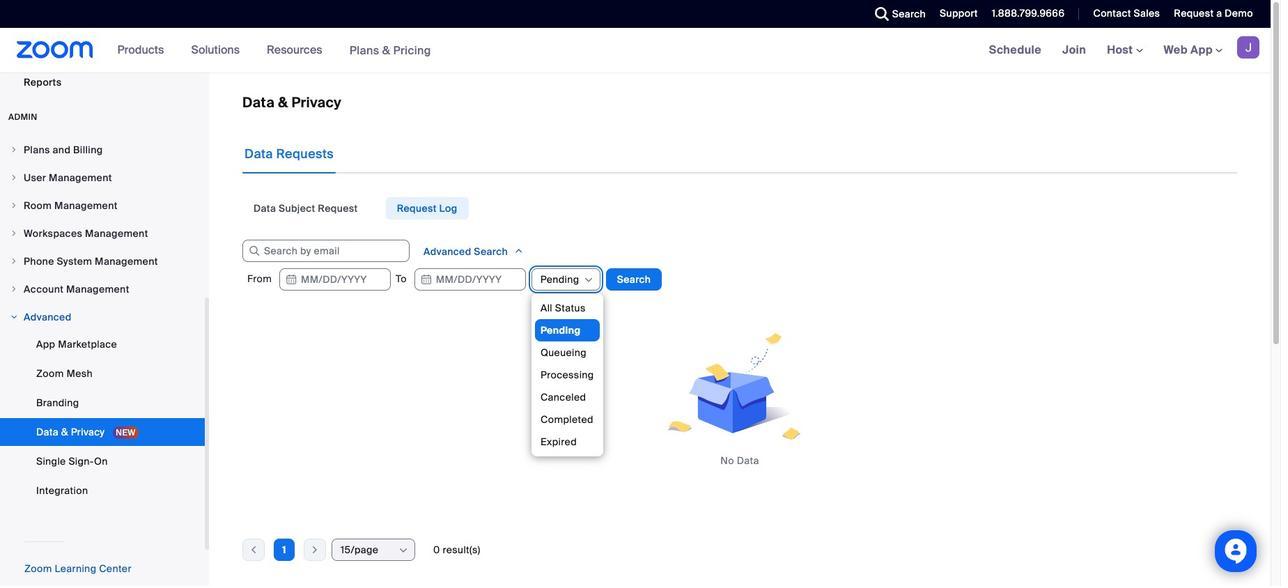 Task type: vqa. For each thing, say whether or not it's contained in the screenshot.
Show and Tell with a Twist element
no



Task type: locate. For each thing, give the bounding box(es) containing it.
right image inside "room management" menu item
[[10, 201, 18, 210]]

search left support
[[893, 8, 926, 20]]

0 result(s)
[[433, 544, 481, 556]]

1 vertical spatial &
[[278, 93, 288, 112]]

1 horizontal spatial search
[[617, 273, 651, 286]]

management for room management
[[54, 199, 118, 212]]

1 vertical spatial advanced
[[24, 311, 72, 323]]

1 vertical spatial search button
[[606, 268, 662, 291]]

data inside advanced menu
[[36, 426, 58, 438]]

request right subject
[[318, 202, 358, 215]]

2 vertical spatial search
[[617, 273, 651, 286]]

resources
[[267, 43, 322, 57]]

request a demo link
[[1164, 0, 1271, 28], [1175, 7, 1254, 20]]

1 vertical spatial pending
[[541, 324, 581, 337]]

contact sales link
[[1083, 0, 1164, 28], [1094, 7, 1161, 20]]

log
[[439, 202, 458, 215]]

right image inside account management menu item
[[10, 285, 18, 293]]

data inside tab
[[254, 202, 276, 215]]

request a demo
[[1175, 7, 1254, 20]]

right image
[[10, 146, 18, 154], [10, 174, 18, 182], [10, 201, 18, 210], [10, 229, 18, 238], [10, 313, 18, 321]]

date picker text field for to
[[414, 268, 526, 291]]

1 horizontal spatial advanced
[[424, 245, 472, 258]]

data requests tab
[[243, 135, 336, 174]]

search button right "hide options" image on the left top
[[606, 268, 662, 291]]

1 pending from the top
[[541, 273, 580, 286]]

right image
[[10, 257, 18, 266], [10, 285, 18, 293]]

advanced down log
[[424, 245, 472, 258]]

0
[[433, 544, 440, 556]]

queueing
[[541, 346, 587, 359]]

3 right image from the top
[[10, 201, 18, 210]]

2 vertical spatial &
[[61, 426, 68, 438]]

solutions
[[191, 43, 240, 57]]

app marketplace
[[36, 338, 117, 351]]

no data
[[721, 454, 759, 467]]

right image for phone
[[10, 257, 18, 266]]

plans inside plans and billing menu item
[[24, 144, 50, 156]]

support
[[940, 7, 978, 20]]

zoom left the mesh
[[36, 367, 64, 380]]

search left up image
[[474, 245, 508, 258]]

product information navigation
[[107, 28, 442, 73]]

canceled
[[541, 391, 586, 404]]

data requests
[[245, 146, 334, 162]]

2 date picker text field from the left
[[414, 268, 526, 291]]

request log tab
[[386, 197, 469, 220]]

1 vertical spatial plans
[[24, 144, 50, 156]]

management inside menu item
[[54, 199, 118, 212]]

date picker text field down 'advanced search' at the top left of the page
[[414, 268, 526, 291]]

1 right image from the top
[[10, 257, 18, 266]]

advanced inside menu item
[[24, 311, 72, 323]]

side navigation navigation
[[0, 0, 209, 586]]

from
[[247, 272, 275, 285]]

app
[[1191, 43, 1213, 57], [36, 338, 55, 351]]

0 horizontal spatial data & privacy
[[36, 426, 107, 438]]

15/page button
[[341, 539, 397, 560]]

data & privacy inside "data & privacy" link
[[36, 426, 107, 438]]

zoom
[[36, 367, 64, 380], [24, 562, 52, 575]]

pending
[[541, 273, 580, 286], [541, 324, 581, 337]]

0 vertical spatial app
[[1191, 43, 1213, 57]]

data right no
[[737, 454, 759, 467]]

right image for user
[[10, 174, 18, 182]]

1 vertical spatial right image
[[10, 285, 18, 293]]

privacy up requests
[[292, 93, 342, 112]]

advanced inside dropdown button
[[424, 245, 472, 258]]

on
[[94, 455, 108, 468]]

1 date picker text field from the left
[[279, 268, 391, 291]]

0 vertical spatial search button
[[865, 0, 930, 28]]

search
[[893, 8, 926, 20], [474, 245, 508, 258], [617, 273, 651, 286]]

completed
[[541, 413, 594, 426]]

1 horizontal spatial plans
[[350, 43, 380, 57]]

&
[[382, 43, 391, 57], [278, 93, 288, 112], [61, 426, 68, 438]]

branding
[[36, 397, 79, 409]]

mesh
[[67, 367, 93, 380]]

1 button
[[274, 539, 295, 561]]

data
[[243, 93, 275, 112], [245, 146, 273, 162], [254, 202, 276, 215], [36, 426, 58, 438], [737, 454, 759, 467]]

data & privacy up data requests tab
[[243, 93, 342, 112]]

sign-
[[69, 455, 94, 468]]

right image left account
[[10, 285, 18, 293]]

0 horizontal spatial date picker text field
[[279, 268, 391, 291]]

room management menu item
[[0, 192, 205, 219]]

single
[[36, 455, 66, 468]]

1 vertical spatial app
[[36, 338, 55, 351]]

workspaces
[[24, 227, 82, 240]]

plans inside the 'product information' navigation
[[350, 43, 380, 57]]

plans & pricing
[[350, 43, 431, 57]]

plans and billing
[[24, 144, 103, 156]]

data & privacy
[[243, 93, 342, 112], [36, 426, 107, 438]]

management up the workspaces management
[[54, 199, 118, 212]]

data for data requests tab
[[245, 146, 273, 162]]

2 right image from the top
[[10, 174, 18, 182]]

room management
[[24, 199, 118, 212]]

app up zoom mesh
[[36, 338, 55, 351]]

management down billing
[[49, 171, 112, 184]]

0 horizontal spatial advanced
[[24, 311, 72, 323]]

management up account management menu item
[[95, 255, 158, 268]]

data & privacy up single sign-on
[[36, 426, 107, 438]]

0 vertical spatial right image
[[10, 257, 18, 266]]

0 vertical spatial zoom
[[36, 367, 64, 380]]

1 vertical spatial data & privacy
[[36, 426, 107, 438]]

zoom left learning
[[24, 562, 52, 575]]

right image inside plans and billing menu item
[[10, 146, 18, 154]]

privacy
[[292, 93, 342, 112], [71, 426, 105, 438]]

1 vertical spatial privacy
[[71, 426, 105, 438]]

1 horizontal spatial &
[[278, 93, 288, 112]]

requests
[[276, 146, 334, 162]]

subject
[[279, 202, 315, 215]]

tabs of data requests tab list
[[243, 197, 469, 220]]

0 horizontal spatial privacy
[[71, 426, 105, 438]]

request
[[1175, 7, 1214, 20], [318, 202, 358, 215], [397, 202, 437, 215]]

2 horizontal spatial request
[[1175, 7, 1214, 20]]

admin menu menu
[[0, 137, 205, 507]]

previous page image
[[243, 544, 264, 556]]

reports link
[[0, 68, 205, 96]]

data up single
[[36, 426, 58, 438]]

single sign-on link
[[0, 447, 205, 475]]

expired
[[541, 436, 577, 448]]

0 horizontal spatial search
[[474, 245, 508, 258]]

advanced for advanced search
[[424, 245, 472, 258]]

0 vertical spatial advanced
[[424, 245, 472, 258]]

& up data requests in the top of the page
[[278, 93, 288, 112]]

host
[[1108, 43, 1136, 57]]

& left pricing
[[382, 43, 391, 57]]

plans for plans and billing
[[24, 144, 50, 156]]

1 horizontal spatial privacy
[[292, 93, 342, 112]]

0 horizontal spatial search button
[[606, 268, 662, 291]]

banner
[[0, 28, 1271, 73]]

0 vertical spatial pending
[[541, 273, 580, 286]]

resources button
[[267, 28, 329, 72]]

integration link
[[0, 477, 205, 505]]

schedule
[[989, 43, 1042, 57]]

1 horizontal spatial app
[[1191, 43, 1213, 57]]

user management menu item
[[0, 164, 205, 191]]

banner containing products
[[0, 28, 1271, 73]]

0 horizontal spatial app
[[36, 338, 55, 351]]

status
[[555, 302, 586, 314]]

search button left support
[[865, 0, 930, 28]]

4 right image from the top
[[10, 229, 18, 238]]

system
[[57, 255, 92, 268]]

zoom for zoom mesh
[[36, 367, 64, 380]]

0 vertical spatial plans
[[350, 43, 380, 57]]

workspaces management
[[24, 227, 148, 240]]

room
[[24, 199, 52, 212]]

1 horizontal spatial data & privacy
[[243, 93, 342, 112]]

1
[[282, 544, 286, 556]]

data left subject
[[254, 202, 276, 215]]

privacy inside advanced menu
[[71, 426, 105, 438]]

1 horizontal spatial search button
[[865, 0, 930, 28]]

1 vertical spatial search
[[474, 245, 508, 258]]

center
[[99, 562, 132, 575]]

web app
[[1164, 43, 1213, 57]]

advanced menu
[[0, 330, 205, 506]]

1 horizontal spatial date picker text field
[[414, 268, 526, 291]]

data down the 'product information' navigation
[[243, 93, 275, 112]]

management up advanced menu item
[[66, 283, 129, 296]]

right image inside "user management" menu item
[[10, 174, 18, 182]]

0 horizontal spatial &
[[61, 426, 68, 438]]

0 horizontal spatial plans
[[24, 144, 50, 156]]

plans left and
[[24, 144, 50, 156]]

privacy up sign-
[[71, 426, 105, 438]]

1.888.799.9666 button
[[982, 0, 1069, 28], [992, 7, 1065, 20]]

2 right image from the top
[[10, 285, 18, 293]]

& down branding
[[61, 426, 68, 438]]

Date Picker text field
[[279, 268, 391, 291], [414, 268, 526, 291]]

management up phone system management menu item
[[85, 227, 148, 240]]

data inside tab
[[245, 146, 273, 162]]

request left log
[[397, 202, 437, 215]]

search right "hide options" image on the left top
[[617, 273, 651, 286]]

data left requests
[[245, 146, 273, 162]]

plans & pricing link
[[350, 43, 431, 57], [350, 43, 431, 57]]

5 right image from the top
[[10, 313, 18, 321]]

app right web
[[1191, 43, 1213, 57]]

zoom mesh link
[[0, 360, 205, 387]]

request left a
[[1175, 7, 1214, 20]]

1 right image from the top
[[10, 146, 18, 154]]

1 horizontal spatial request
[[397, 202, 437, 215]]

pending down all status
[[541, 324, 581, 337]]

pending left "hide options" image on the left top
[[541, 273, 580, 286]]

management inside menu item
[[95, 255, 158, 268]]

app inside "meetings" navigation
[[1191, 43, 1213, 57]]

1 vertical spatial zoom
[[24, 562, 52, 575]]

support link
[[930, 0, 982, 28], [940, 7, 978, 20]]

2 horizontal spatial &
[[382, 43, 391, 57]]

advanced down account
[[24, 311, 72, 323]]

account management menu item
[[0, 276, 205, 302]]

right image for workspaces
[[10, 229, 18, 238]]

right image left phone
[[10, 257, 18, 266]]

2 horizontal spatial search
[[893, 8, 926, 20]]

date picker text field down the search by email text box
[[279, 268, 391, 291]]

right image inside workspaces management menu item
[[10, 229, 18, 238]]

contact sales
[[1094, 7, 1161, 20]]

list box
[[535, 297, 600, 475]]

search button
[[865, 0, 930, 28], [606, 268, 662, 291]]

data subject request
[[254, 202, 358, 215]]

right image inside phone system management menu item
[[10, 257, 18, 266]]

a
[[1217, 7, 1223, 20]]

plans left pricing
[[350, 43, 380, 57]]

0 vertical spatial &
[[382, 43, 391, 57]]

management
[[49, 171, 112, 184], [54, 199, 118, 212], [85, 227, 148, 240], [95, 255, 158, 268], [66, 283, 129, 296]]

zoom inside advanced menu
[[36, 367, 64, 380]]

plans
[[350, 43, 380, 57], [24, 144, 50, 156]]



Task type: describe. For each thing, give the bounding box(es) containing it.
data subject request tab
[[243, 197, 369, 220]]

learning
[[55, 562, 96, 575]]

date picker text field for from
[[279, 268, 391, 291]]

data & privacy link
[[0, 418, 205, 446]]

right image for plans
[[10, 146, 18, 154]]

advanced search
[[424, 245, 511, 258]]

admin
[[8, 112, 37, 123]]

pricing
[[393, 43, 431, 57]]

solutions button
[[191, 28, 246, 72]]

next page image
[[305, 544, 325, 556]]

web app button
[[1164, 43, 1223, 57]]

2 pending from the top
[[541, 324, 581, 337]]

1.888.799.9666
[[992, 7, 1065, 20]]

demo
[[1225, 7, 1254, 20]]

to
[[396, 272, 410, 285]]

integration
[[36, 484, 88, 497]]

web
[[1164, 43, 1188, 57]]

data for data subject request tab
[[254, 202, 276, 215]]

app marketplace link
[[0, 330, 205, 358]]

management for workspaces management
[[85, 227, 148, 240]]

0 vertical spatial search
[[893, 8, 926, 20]]

show options image
[[398, 545, 409, 556]]

join
[[1063, 43, 1087, 57]]

list box containing all status
[[535, 297, 600, 475]]

contact
[[1094, 7, 1132, 20]]

request for request log
[[397, 202, 437, 215]]

& inside the 'product information' navigation
[[382, 43, 391, 57]]

result(s)
[[443, 544, 481, 556]]

request log
[[397, 202, 458, 215]]

and
[[53, 144, 71, 156]]

profile picture image
[[1238, 36, 1260, 59]]

account management
[[24, 283, 129, 296]]

Search by email text field
[[243, 240, 410, 262]]

schedule link
[[979, 28, 1052, 72]]

right image for room
[[10, 201, 18, 210]]

plans for plans & pricing
[[350, 43, 380, 57]]

user management
[[24, 171, 112, 184]]

branding link
[[0, 389, 205, 417]]

reports
[[24, 76, 62, 89]]

management for account management
[[66, 283, 129, 296]]

hide options image
[[583, 275, 594, 286]]

workspaces management menu item
[[0, 220, 205, 247]]

sales
[[1134, 7, 1161, 20]]

& inside advanced menu
[[61, 426, 68, 438]]

single sign-on
[[36, 455, 108, 468]]

plans and billing menu item
[[0, 137, 205, 163]]

host button
[[1108, 43, 1143, 57]]

up image
[[514, 244, 524, 258]]

pending button
[[541, 269, 582, 290]]

billing
[[73, 144, 103, 156]]

join link
[[1052, 28, 1097, 72]]

zoom for zoom learning center
[[24, 562, 52, 575]]

0 vertical spatial privacy
[[292, 93, 342, 112]]

no
[[721, 454, 735, 467]]

management for user management
[[49, 171, 112, 184]]

products button
[[118, 28, 170, 72]]

right image inside advanced menu item
[[10, 313, 18, 321]]

0 horizontal spatial request
[[318, 202, 358, 215]]

phone system management menu item
[[0, 248, 205, 275]]

zoom learning center
[[24, 562, 132, 575]]

data for "data & privacy" link at the left bottom of the page
[[36, 426, 58, 438]]

processing
[[541, 369, 594, 381]]

meetings navigation
[[979, 28, 1271, 73]]

advanced menu item
[[0, 304, 205, 330]]

all status
[[541, 302, 586, 314]]

products
[[118, 43, 164, 57]]

phone
[[24, 255, 54, 268]]

user
[[24, 171, 46, 184]]

zoom logo image
[[17, 41, 93, 59]]

0 vertical spatial data & privacy
[[243, 93, 342, 112]]

account
[[24, 283, 64, 296]]

marketplace
[[58, 338, 117, 351]]

pending inside pending popup button
[[541, 273, 580, 286]]

request for request a demo
[[1175, 7, 1214, 20]]

app inside advanced menu
[[36, 338, 55, 351]]

zoom mesh
[[36, 367, 93, 380]]

right image for account
[[10, 285, 18, 293]]

all
[[541, 302, 553, 314]]

phone system management
[[24, 255, 158, 268]]

search inside dropdown button
[[474, 245, 508, 258]]

advanced for advanced
[[24, 311, 72, 323]]

15/page
[[341, 544, 379, 556]]

zoom learning center link
[[24, 562, 132, 575]]

advanced search button
[[413, 240, 535, 263]]



